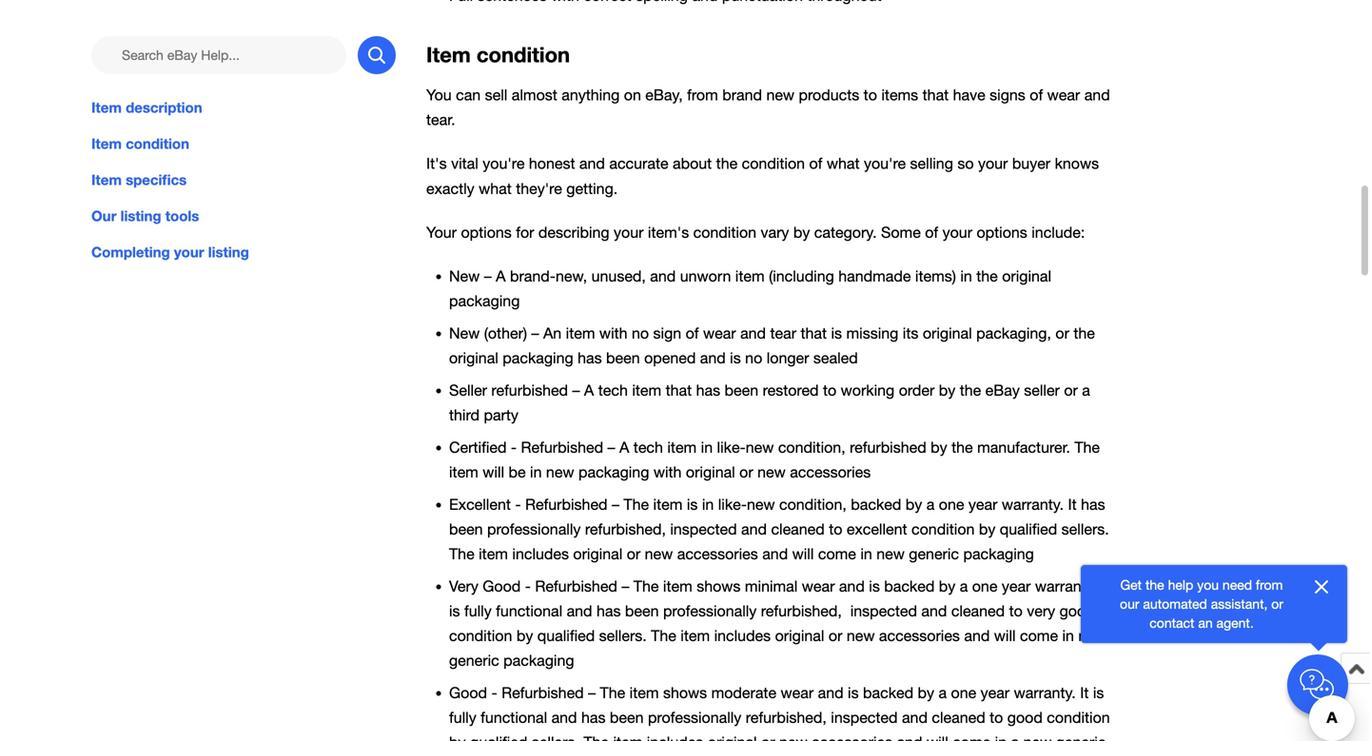Task type: vqa. For each thing, say whether or not it's contained in the screenshot.
"Sort: Best Match"
no



Task type: locate. For each thing, give the bounding box(es) containing it.
0 horizontal spatial that
[[666, 382, 692, 399]]

an
[[1199, 615, 1213, 631]]

be
[[509, 463, 526, 481]]

backed inside very good - refurbished – the item shows minimal wear and is backed by a one year warranty. it is fully functional and has been professionally refurbished,  inspected and cleaned to very good condition by qualified sellers. the item includes original or new accessories and will come in new generic packaging
[[884, 578, 935, 595]]

to inside excellent - refurbished – the item is in like-new condition, backed by a one year warranty. it has been professionally refurbished, inspected and cleaned to excellent condition by qualified sellers. the item includes original or new accessories and will come in new generic packaging
[[829, 520, 843, 538]]

0 horizontal spatial includes
[[512, 545, 569, 563]]

its
[[903, 324, 919, 342]]

shows left moderate
[[663, 684, 707, 702]]

professionally down minimal
[[663, 602, 757, 620]]

or inside seller refurbished – a tech item that has been restored to working order by the ebay seller or a third party
[[1064, 382, 1078, 399]]

1 vertical spatial a
[[584, 382, 594, 399]]

item inside new – a brand-new, unused, and unworn item (including handmade items) in the original packaging
[[735, 267, 765, 285]]

warranty. down very
[[1014, 684, 1076, 702]]

a left the brand-
[[496, 267, 506, 285]]

– left an
[[532, 324, 539, 342]]

tech right refurbished
[[634, 439, 663, 456]]

1 horizontal spatial you're
[[864, 155, 906, 172]]

our
[[91, 208, 116, 225]]

include:
[[1032, 223, 1085, 241]]

– inside certified - refurbished – a tech item in like-new condition, refurbished by the manufacturer. the item will be in new packaging with original or new accessories
[[608, 439, 615, 456]]

1 you're from the left
[[483, 155, 525, 172]]

been
[[606, 349, 640, 367], [725, 382, 759, 399], [449, 520, 483, 538], [625, 602, 659, 620], [610, 709, 644, 727]]

– inside seller refurbished – a tech item that has been restored to working order by the ebay seller or a third party
[[572, 382, 580, 399]]

refurbished up party on the bottom of page
[[491, 382, 568, 399]]

inspected for minimal
[[851, 602, 917, 620]]

2 vertical spatial it
[[1080, 684, 1089, 702]]

automated
[[1143, 596, 1208, 612]]

certified - refurbished – a tech item in like-new condition, refurbished by the manufacturer. the item will be in new packaging with original or new accessories
[[449, 439, 1100, 481]]

no left longer
[[745, 349, 763, 367]]

to
[[864, 86, 877, 104], [823, 382, 837, 399], [829, 520, 843, 538], [1009, 602, 1023, 620], [990, 709, 1003, 727]]

will inside excellent - refurbished – the item is in like-new condition, backed by a one year warranty. it has been professionally refurbished, inspected and cleaned to excellent condition by qualified sellers. the item includes original or new accessories and will come in new generic packaging
[[792, 545, 814, 563]]

2 vertical spatial sellers.
[[532, 734, 579, 741]]

2 horizontal spatial includes
[[714, 627, 771, 645]]

year inside excellent - refurbished – the item is in like-new condition, backed by a one year warranty. it has been professionally refurbished, inspected and cleaned to excellent condition by qualified sellers. the item includes original or new accessories and will come in new generic packaging
[[969, 496, 998, 513]]

shows
[[697, 578, 741, 595], [663, 684, 707, 702]]

or inside certified - refurbished – a tech item in like-new condition, refurbished by the manufacturer. the item will be in new packaging with original or new accessories
[[740, 463, 753, 481]]

1 vertical spatial backed
[[884, 578, 935, 595]]

what up category.
[[827, 155, 860, 172]]

from right need
[[1256, 577, 1283, 593]]

item for item condition link
[[91, 135, 122, 152]]

0 vertical spatial that
[[923, 86, 949, 104]]

help
[[1168, 577, 1194, 593]]

0 vertical spatial good
[[483, 578, 521, 595]]

what
[[827, 155, 860, 172], [479, 180, 512, 197]]

been inside seller refurbished – a tech item that has been restored to working order by the ebay seller or a third party
[[725, 382, 759, 399]]

0 vertical spatial refurbished –
[[525, 496, 620, 513]]

wear right sign
[[703, 324, 736, 342]]

the
[[716, 155, 738, 172], [977, 267, 998, 285], [1074, 324, 1095, 342], [960, 382, 981, 399], [952, 439, 973, 456], [1146, 577, 1165, 593]]

1 horizontal spatial qualified
[[537, 627, 595, 645]]

1 vertical spatial from
[[1256, 577, 1283, 593]]

one for by
[[939, 496, 964, 513]]

has inside excellent - refurbished – the item is in like-new condition, backed by a one year warranty. it has been professionally refurbished, inspected and cleaned to excellent condition by qualified sellers. the item includes original or new accessories and will come in new generic packaging
[[1081, 496, 1105, 513]]

- inside excellent - refurbished – the item is in like-new condition, backed by a one year warranty. it has been professionally refurbished, inspected and cleaned to excellent condition by qualified sellers. the item includes original or new accessories and will come in new generic packaging
[[515, 496, 521, 513]]

1 vertical spatial tech
[[634, 439, 663, 456]]

0 vertical spatial fully
[[464, 602, 492, 620]]

– up refurbished
[[572, 382, 580, 399]]

1 vertical spatial it
[[1102, 578, 1110, 595]]

1 horizontal spatial with
[[654, 463, 682, 481]]

the right items)
[[977, 267, 998, 285]]

- for good
[[491, 684, 497, 702]]

0 vertical spatial condition,
[[778, 439, 846, 456]]

the right packaging,
[[1074, 324, 1095, 342]]

0 vertical spatial from
[[687, 86, 718, 104]]

refurbished – inside 'good - refurbished – the item shows moderate wear and is backed by a one year warranty. it is fully functional and has been professionally refurbished, inspected and cleaned to good condition by qualified sellers. the item includes original or new accessories and will come in a new gener'
[[502, 684, 596, 702]]

includes
[[512, 545, 569, 563], [714, 627, 771, 645], [647, 734, 704, 741]]

refurbished inside certified - refurbished – a tech item in like-new condition, refurbished by the manufacturer. the item will be in new packaging with original or new accessories
[[850, 439, 927, 456]]

your right the so
[[978, 155, 1008, 172]]

condition, inside certified - refurbished – a tech item in like-new condition, refurbished by the manufacturer. the item will be in new packaging with original or new accessories
[[778, 439, 846, 456]]

will
[[483, 463, 504, 481], [792, 545, 814, 563], [994, 627, 1016, 645], [927, 734, 949, 741]]

2 vertical spatial refurbished –
[[502, 684, 596, 702]]

1 horizontal spatial from
[[1256, 577, 1283, 593]]

– right refurbished
[[608, 439, 615, 456]]

like- inside excellent - refurbished – the item is in like-new condition, backed by a one year warranty. it has been professionally refurbished, inspected and cleaned to excellent condition by qualified sellers. the item includes original or new accessories and will come in new generic packaging
[[718, 496, 747, 513]]

1 vertical spatial like-
[[718, 496, 747, 513]]

the left ebay on the right of the page
[[960, 382, 981, 399]]

options left for
[[461, 223, 512, 241]]

shows left minimal
[[697, 578, 741, 595]]

good inside 'good - refurbished – the item shows moderate wear and is backed by a one year warranty. it is fully functional and has been professionally refurbished, inspected and cleaned to good condition by qualified sellers. the item includes original or new accessories and will come in a new gener'
[[1008, 709, 1043, 727]]

backed for condition,
[[851, 496, 902, 513]]

0 vertical spatial tech
[[598, 382, 628, 399]]

1 vertical spatial with
[[654, 463, 682, 481]]

a up refurbished
[[584, 382, 594, 399]]

0 vertical spatial item condition
[[426, 42, 570, 67]]

0 horizontal spatial no
[[632, 324, 649, 342]]

cleaned inside very good - refurbished – the item shows minimal wear and is backed by a one year warranty. it is fully functional and has been professionally refurbished,  inspected and cleaned to very good condition by qualified sellers. the item includes original or new accessories and will come in new generic packaging
[[952, 602, 1005, 620]]

vital
[[451, 155, 479, 172]]

wear
[[1047, 86, 1080, 104], [703, 324, 736, 342], [802, 578, 835, 595], [781, 684, 814, 702]]

0 vertical spatial inspected
[[670, 520, 737, 538]]

2 vertical spatial backed
[[863, 684, 914, 702]]

get
[[1121, 577, 1142, 593]]

1 vertical spatial no
[[745, 349, 763, 367]]

the right about
[[716, 155, 738, 172]]

backed inside excellent - refurbished – the item is in like-new condition, backed by a one year warranty. it has been professionally refurbished, inspected and cleaned to excellent condition by qualified sellers. the item includes original or new accessories and will come in new generic packaging
[[851, 496, 902, 513]]

by inside seller refurbished – a tech item that has been restored to working order by the ebay seller or a third party
[[939, 382, 956, 399]]

a inside very good - refurbished – the item shows minimal wear and is backed by a one year warranty. it is fully functional and has been professionally refurbished,  inspected and cleaned to very good condition by qualified sellers. the item includes original or new accessories and will come in new generic packaging
[[960, 578, 968, 595]]

on
[[624, 86, 641, 104]]

0 horizontal spatial listing
[[120, 208, 161, 225]]

warranty. inside very good - refurbished – the item shows minimal wear and is backed by a one year warranty. it is fully functional and has been professionally refurbished,  inspected and cleaned to very good condition by qualified sellers. the item includes original or new accessories and will come in new generic packaging
[[1035, 578, 1097, 595]]

2 vertical spatial includes
[[647, 734, 704, 741]]

qualified
[[1000, 520, 1058, 538], [537, 627, 595, 645], [470, 734, 528, 741]]

1 vertical spatial fully
[[449, 709, 477, 727]]

0 vertical spatial qualified
[[1000, 520, 1058, 538]]

accurate
[[609, 155, 669, 172]]

that right the tear
[[801, 324, 827, 342]]

new down your at top left
[[449, 267, 480, 285]]

with
[[599, 324, 628, 342], [654, 463, 682, 481]]

what left they're
[[479, 180, 512, 197]]

2 vertical spatial cleaned
[[932, 709, 986, 727]]

warranty. up very
[[1035, 578, 1097, 595]]

handmade
[[839, 267, 911, 285]]

condition, down certified - refurbished – a tech item in like-new condition, refurbished by the manufacturer. the item will be in new packaging with original or new accessories
[[779, 496, 847, 513]]

from right ebay,
[[687, 86, 718, 104]]

professionally
[[487, 520, 581, 538], [663, 602, 757, 620], [648, 709, 742, 727]]

warranty. inside excellent - refurbished – the item is in like-new condition, backed by a one year warranty. it has been professionally refurbished, inspected and cleaned to excellent condition by qualified sellers. the item includes original or new accessories and will come in new generic packaging
[[1002, 496, 1064, 513]]

tech
[[598, 382, 628, 399], [634, 439, 663, 456]]

1 horizontal spatial refurbished
[[850, 439, 927, 456]]

warranty. down manufacturer.
[[1002, 496, 1064, 513]]

1 vertical spatial year
[[1002, 578, 1031, 595]]

0 vertical spatial includes
[[512, 545, 569, 563]]

the inside new – a brand-new, unused, and unworn item (including handmade items) in the original packaging
[[977, 267, 998, 285]]

of inside it's vital you're honest and accurate about the condition of what you're selling so your buyer knows exactly what they're getting.
[[809, 155, 823, 172]]

wear right moderate
[[781, 684, 814, 702]]

excellent
[[449, 496, 511, 513]]

packaging inside certified - refurbished – a tech item in like-new condition, refurbished by the manufacturer. the item will be in new packaging with original or new accessories
[[579, 463, 649, 481]]

that down 'opened'
[[666, 382, 692, 399]]

condition inside very good - refurbished – the item shows minimal wear and is backed by a one year warranty. it is fully functional and has been professionally refurbished,  inspected and cleaned to very good condition by qualified sellers. the item includes original or new accessories and will come in new generic packaging
[[449, 627, 512, 645]]

new left (other)
[[449, 324, 480, 342]]

0 horizontal spatial come
[[818, 545, 856, 563]]

item left description
[[91, 99, 122, 116]]

0 horizontal spatial with
[[599, 324, 628, 342]]

generic inside very good - refurbished – the item shows minimal wear and is backed by a one year warranty. it is fully functional and has been professionally refurbished,  inspected and cleaned to very good condition by qualified sellers. the item includes original or new accessories and will come in new generic packaging
[[449, 652, 499, 669]]

it inside excellent - refurbished – the item is in like-new condition, backed by a one year warranty. it has been professionally refurbished, inspected and cleaned to excellent condition by qualified sellers. the item includes original or new accessories and will come in new generic packaging
[[1068, 496, 1077, 513]]

item condition up sell
[[426, 42, 570, 67]]

2 vertical spatial qualified
[[470, 734, 528, 741]]

1 horizontal spatial refurbished,
[[746, 709, 827, 727]]

item for item description link
[[91, 99, 122, 116]]

listing down our listing tools link
[[208, 244, 249, 261]]

1 vertical spatial sellers.
[[599, 627, 647, 645]]

1 vertical spatial warranty.
[[1035, 578, 1097, 595]]

of down products
[[809, 155, 823, 172]]

1 horizontal spatial includes
[[647, 734, 704, 741]]

completing your listing
[[91, 244, 249, 261]]

from
[[687, 86, 718, 104], [1256, 577, 1283, 593]]

2 horizontal spatial sellers.
[[1062, 520, 1109, 538]]

0 vertical spatial new
[[449, 267, 480, 285]]

0 vertical spatial a
[[496, 267, 506, 285]]

0 vertical spatial come
[[818, 545, 856, 563]]

item
[[735, 267, 765, 285], [566, 324, 595, 342], [632, 382, 662, 399], [667, 439, 697, 456], [449, 463, 479, 481], [653, 496, 683, 513], [479, 545, 508, 563], [663, 578, 693, 595], [681, 627, 710, 645], [630, 684, 659, 702], [613, 734, 643, 741]]

contact
[[1150, 615, 1195, 631]]

an
[[543, 324, 562, 342]]

0 vertical spatial cleaned
[[771, 520, 825, 538]]

you're right vital
[[483, 155, 525, 172]]

2 vertical spatial warranty.
[[1014, 684, 1076, 702]]

1 vertical spatial functional
[[481, 709, 547, 727]]

excellent - refurbished – the item is in like-new condition, backed by a one year warranty. it has been professionally refurbished, inspected and cleaned to excellent condition by qualified sellers. the item includes original or new accessories and will come in new generic packaging
[[449, 496, 1109, 563]]

1 vertical spatial good
[[1008, 709, 1043, 727]]

1 new from the top
[[449, 267, 480, 285]]

1 horizontal spatial options
[[977, 223, 1028, 241]]

item for the item specifics link
[[91, 171, 122, 189]]

–
[[484, 267, 492, 285], [532, 324, 539, 342], [572, 382, 580, 399], [608, 439, 615, 456]]

qualified inside excellent - refurbished – the item is in like-new condition, backed by a one year warranty. it has been professionally refurbished, inspected and cleaned to excellent condition by qualified sellers. the item includes original or new accessories and will come in new generic packaging
[[1000, 520, 1058, 538]]

0 horizontal spatial refurbished
[[491, 382, 568, 399]]

0 vertical spatial with
[[599, 324, 628, 342]]

refurbished down working at the right bottom of page
[[850, 439, 927, 456]]

backed
[[851, 496, 902, 513], [884, 578, 935, 595], [863, 684, 914, 702]]

with inside certified - refurbished – a tech item in like-new condition, refurbished by the manufacturer. the item will be in new packaging with original or new accessories
[[654, 463, 682, 481]]

that inside new (other) – an item with no sign of wear and tear that is missing its original packaging, or the original packaging has been opened and is no longer sealed
[[801, 324, 827, 342]]

0 horizontal spatial sellers.
[[532, 734, 579, 741]]

original inside 'good - refurbished – the item shows moderate wear and is backed by a one year warranty. it is fully functional and has been professionally refurbished, inspected and cleaned to good condition by qualified sellers. the item includes original or new accessories and will come in a new gener'
[[708, 734, 757, 741]]

from inside you can sell almost anything on ebay, from brand new products to items that have signs of wear and tear.
[[687, 86, 718, 104]]

completing your listing link
[[91, 242, 396, 263]]

sign
[[653, 324, 682, 342]]

tech up refurbished
[[598, 382, 628, 399]]

of right signs at the top of the page
[[1030, 86, 1043, 104]]

come inside 'good - refurbished – the item shows moderate wear and is backed by a one year warranty. it is fully functional and has been professionally refurbished, inspected and cleaned to good condition by qualified sellers. the item includes original or new accessories and will come in a new gener'
[[953, 734, 991, 741]]

year inside very good - refurbished – the item shows minimal wear and is backed by a one year warranty. it is fully functional and has been professionally refurbished,  inspected and cleaned to very good condition by qualified sellers. the item includes original or new accessories and will come in new generic packaging
[[1002, 578, 1031, 595]]

refurbished – for and
[[502, 684, 596, 702]]

item up our
[[91, 171, 122, 189]]

0 horizontal spatial refurbished,
[[585, 520, 666, 538]]

- inside very good - refurbished – the item shows minimal wear and is backed by a one year warranty. it is fully functional and has been professionally refurbished,  inspected and cleaned to very good condition by qualified sellers. the item includes original or new accessories and will come in new generic packaging
[[525, 578, 531, 595]]

like- down seller refurbished – a tech item that has been restored to working order by the ebay seller or a third party
[[717, 439, 746, 456]]

refurbished inside seller refurbished – a tech item that has been restored to working order by the ebay seller or a third party
[[491, 382, 568, 399]]

generic
[[909, 545, 959, 563], [449, 652, 499, 669]]

professionally inside excellent - refurbished – the item is in like-new condition, backed by a one year warranty. it has been professionally refurbished, inspected and cleaned to excellent condition by qualified sellers. the item includes original or new accessories and will come in new generic packaging
[[487, 520, 581, 538]]

been inside new (other) – an item with no sign of wear and tear that is missing its original packaging, or the original packaging has been opened and is no longer sealed
[[606, 349, 640, 367]]

like-
[[717, 439, 746, 456], [718, 496, 747, 513]]

certified
[[449, 439, 507, 456]]

missing
[[847, 324, 899, 342]]

inspected
[[670, 520, 737, 538], [851, 602, 917, 620], [831, 709, 898, 727]]

warranty.
[[1002, 496, 1064, 513], [1035, 578, 1097, 595], [1014, 684, 1076, 702]]

cleaned
[[771, 520, 825, 538], [952, 602, 1005, 620], [932, 709, 986, 727]]

0 horizontal spatial it
[[1068, 496, 1077, 513]]

2 vertical spatial a
[[620, 439, 629, 456]]

1 vertical spatial inspected
[[851, 602, 917, 620]]

item condition
[[426, 42, 570, 67], [91, 135, 189, 152]]

professionally down excellent
[[487, 520, 581, 538]]

your up items)
[[943, 223, 973, 241]]

1 vertical spatial listing
[[208, 244, 249, 261]]

your down tools
[[174, 244, 204, 261]]

no left sign
[[632, 324, 649, 342]]

2 vertical spatial year
[[981, 684, 1010, 702]]

come
[[818, 545, 856, 563], [1020, 627, 1058, 645], [953, 734, 991, 741]]

2 options from the left
[[977, 223, 1028, 241]]

1 vertical spatial good
[[449, 684, 487, 702]]

refurbished – for refurbished,
[[525, 496, 620, 513]]

– inside new (other) – an item with no sign of wear and tear that is missing its original packaging, or the original packaging has been opened and is no longer sealed
[[532, 324, 539, 342]]

accessories inside very good - refurbished – the item shows minimal wear and is backed by a one year warranty. it is fully functional and has been professionally refurbished,  inspected and cleaned to very good condition by qualified sellers. the item includes original or new accessories and will come in new generic packaging
[[879, 627, 960, 645]]

wear inside 'good - refurbished – the item shows moderate wear and is backed by a one year warranty. it is fully functional and has been professionally refurbished, inspected and cleaned to good condition by qualified sellers. the item includes original or new accessories and will come in a new gener'
[[781, 684, 814, 702]]

packaging inside new – a brand-new, unused, and unworn item (including handmade items) in the original packaging
[[449, 292, 520, 310]]

0 vertical spatial year
[[969, 496, 998, 513]]

Search eBay Help... text field
[[91, 36, 346, 74]]

item specifics
[[91, 171, 187, 189]]

1 vertical spatial come
[[1020, 627, 1058, 645]]

condition, down restored
[[778, 439, 846, 456]]

options left include:
[[977, 223, 1028, 241]]

new inside new – a brand-new, unused, and unworn item (including handmade items) in the original packaging
[[449, 267, 480, 285]]

0 vertical spatial like-
[[717, 439, 746, 456]]

the right get
[[1146, 577, 1165, 593]]

functional
[[496, 602, 563, 620], [481, 709, 547, 727]]

ebay,
[[646, 86, 683, 104]]

1 vertical spatial new
[[449, 324, 480, 342]]

you
[[426, 86, 452, 104]]

wear right signs at the top of the page
[[1047, 86, 1080, 104]]

0 vertical spatial professionally
[[487, 520, 581, 538]]

our listing tools
[[91, 208, 199, 225]]

so
[[958, 155, 974, 172]]

it for is
[[1080, 684, 1089, 702]]

2 horizontal spatial that
[[923, 86, 949, 104]]

0 horizontal spatial you're
[[483, 155, 525, 172]]

a right refurbished
[[620, 439, 629, 456]]

your inside completing your listing 'link'
[[174, 244, 204, 261]]

in inside 'good - refurbished – the item shows moderate wear and is backed by a one year warranty. it is fully functional and has been professionally refurbished, inspected and cleaned to good condition by qualified sellers. the item includes original or new accessories and will come in a new gener'
[[995, 734, 1007, 741]]

item up item specifics
[[91, 135, 122, 152]]

options
[[461, 223, 512, 241], [977, 223, 1028, 241]]

(other)
[[484, 324, 527, 342]]

with inside new (other) – an item with no sign of wear and tear that is missing its original packaging, or the original packaging has been opened and is no longer sealed
[[599, 324, 628, 342]]

selling
[[910, 155, 953, 172]]

accessories
[[790, 463, 871, 481], [677, 545, 758, 563], [879, 627, 960, 645], [812, 734, 893, 741]]

2 horizontal spatial qualified
[[1000, 520, 1058, 538]]

1 vertical spatial professionally
[[663, 602, 757, 620]]

0 horizontal spatial good
[[1008, 709, 1043, 727]]

in inside very good - refurbished – the item shows minimal wear and is backed by a one year warranty. it is fully functional and has been professionally refurbished,  inspected and cleaned to very good condition by qualified sellers. the item includes original or new accessories and will come in new generic packaging
[[1063, 627, 1074, 645]]

1 vertical spatial condition,
[[779, 496, 847, 513]]

1 horizontal spatial that
[[801, 324, 827, 342]]

listing down item specifics
[[120, 208, 161, 225]]

new for new – a brand-new, unused, and unworn item (including handmade items) in the original packaging
[[449, 267, 480, 285]]

has inside very good - refurbished – the item shows minimal wear and is backed by a one year warranty. it is fully functional and has been professionally refurbished,  inspected and cleaned to very good condition by qualified sellers. the item includes original or new accessories and will come in new generic packaging
[[597, 602, 621, 620]]

2 horizontal spatial a
[[620, 439, 629, 456]]

0 vertical spatial refurbished
[[491, 382, 568, 399]]

and inside it's vital you're honest and accurate about the condition of what you're selling so your buyer knows exactly what they're getting.
[[579, 155, 605, 172]]

refurbished –
[[525, 496, 620, 513], [535, 578, 629, 595], [502, 684, 596, 702]]

of right sign
[[686, 324, 699, 342]]

the left manufacturer.
[[952, 439, 973, 456]]

(including
[[769, 267, 834, 285]]

1 horizontal spatial a
[[584, 382, 594, 399]]

like- down certified - refurbished – a tech item in like-new condition, refurbished by the manufacturer. the item will be in new packaging with original or new accessories
[[718, 496, 747, 513]]

1 horizontal spatial what
[[827, 155, 860, 172]]

backed inside 'good - refurbished – the item shows moderate wear and is backed by a one year warranty. it is fully functional and has been professionally refurbished, inspected and cleaned to good condition by qualified sellers. the item includes original or new accessories and will come in a new gener'
[[863, 684, 914, 702]]

0 vertical spatial generic
[[909, 545, 959, 563]]

0 vertical spatial warranty.
[[1002, 496, 1064, 513]]

good
[[1060, 602, 1095, 620], [1008, 709, 1043, 727]]

by
[[794, 223, 810, 241], [939, 382, 956, 399], [931, 439, 948, 456], [906, 496, 922, 513], [979, 520, 996, 538], [939, 578, 956, 595], [517, 627, 533, 645], [918, 684, 935, 702], [449, 734, 466, 741]]

that left have
[[923, 86, 949, 104]]

the inside get the help you need from our automated assistant, or contact an agent.
[[1146, 577, 1165, 593]]

2 vertical spatial one
[[951, 684, 977, 702]]

professionally down moderate
[[648, 709, 742, 727]]

item specifics link
[[91, 169, 396, 190]]

1 vertical spatial generic
[[449, 652, 499, 669]]

good - refurbished – the item shows moderate wear and is backed by a one year warranty. it is fully functional and has been professionally refurbished, inspected and cleaned to good condition by qualified sellers. the item includes original or new accessories and will come in a new gener
[[449, 684, 1110, 741]]

wear right minimal
[[802, 578, 835, 595]]

will inside 'good - refurbished – the item shows moderate wear and is backed by a one year warranty. it is fully functional and has been professionally refurbished, inspected and cleaned to good condition by qualified sellers. the item includes original or new accessories and will come in a new gener'
[[927, 734, 949, 741]]

no
[[632, 324, 649, 342], [745, 349, 763, 367]]

condition,
[[778, 439, 846, 456], [779, 496, 847, 513]]

0 vertical spatial sellers.
[[1062, 520, 1109, 538]]

1 vertical spatial shows
[[663, 684, 707, 702]]

– left the brand-
[[484, 267, 492, 285]]

about
[[673, 155, 712, 172]]

item condition up item specifics
[[91, 135, 189, 152]]

it
[[1068, 496, 1077, 513], [1102, 578, 1110, 595], [1080, 684, 1089, 702]]

1 horizontal spatial it
[[1080, 684, 1089, 702]]

0 horizontal spatial tech
[[598, 382, 628, 399]]

year inside 'good - refurbished – the item shows moderate wear and is backed by a one year warranty. it is fully functional and has been professionally refurbished, inspected and cleaned to good condition by qualified sellers. the item includes original or new accessories and will come in a new gener'
[[981, 684, 1010, 702]]

a inside new – a brand-new, unused, and unworn item (including handmade items) in the original packaging
[[496, 267, 506, 285]]

1 vertical spatial includes
[[714, 627, 771, 645]]

professionally inside very good - refurbished – the item shows minimal wear and is backed by a one year warranty. it is fully functional and has been professionally refurbished,  inspected and cleaned to very good condition by qualified sellers. the item includes original or new accessories and will come in new generic packaging
[[663, 602, 757, 620]]

0 vertical spatial functional
[[496, 602, 563, 620]]

0 horizontal spatial a
[[496, 267, 506, 285]]

2 vertical spatial come
[[953, 734, 991, 741]]

you're left selling
[[864, 155, 906, 172]]

packaging inside new (other) – an item with no sign of wear and tear that is missing its original packaging, or the original packaging has been opened and is no longer sealed
[[503, 349, 574, 367]]

1 horizontal spatial listing
[[208, 244, 249, 261]]

original inside certified - refurbished – a tech item in like-new condition, refurbished by the manufacturer. the item will be in new packaging with original or new accessories
[[686, 463, 735, 481]]

third
[[449, 406, 480, 424]]

that inside seller refurbished – a tech item that has been restored to working order by the ebay seller or a third party
[[666, 382, 692, 399]]

inspected inside very good - refurbished – the item shows minimal wear and is backed by a one year warranty. it is fully functional and has been professionally refurbished,  inspected and cleaned to very good condition by qualified sellers. the item includes original or new accessories and will come in new generic packaging
[[851, 602, 917, 620]]

qualified inside 'good - refurbished – the item shows moderate wear and is backed by a one year warranty. it is fully functional and has been professionally refurbished, inspected and cleaned to good condition by qualified sellers. the item includes original or new accessories and will come in a new gener'
[[470, 734, 528, 741]]

new,
[[556, 267, 587, 285]]

to inside seller refurbished – a tech item that has been restored to working order by the ebay seller or a third party
[[823, 382, 837, 399]]

assistant,
[[1211, 596, 1268, 612]]

1 horizontal spatial come
[[953, 734, 991, 741]]

vary
[[761, 223, 789, 241]]

condition, inside excellent - refurbished – the item is in like-new condition, backed by a one year warranty. it has been professionally refurbished, inspected and cleaned to excellent condition by qualified sellers. the item includes original or new accessories and will come in new generic packaging
[[779, 496, 847, 513]]

0 vertical spatial what
[[827, 155, 860, 172]]

your left item's at the top
[[614, 223, 644, 241]]

excellent
[[847, 520, 907, 538]]

2 new from the top
[[449, 324, 480, 342]]

1 vertical spatial refurbished
[[850, 439, 927, 456]]

new
[[449, 267, 480, 285], [449, 324, 480, 342]]

1 options from the left
[[461, 223, 512, 241]]

agent.
[[1217, 615, 1254, 631]]

been inside excellent - refurbished – the item is in like-new condition, backed by a one year warranty. it has been professionally refurbished, inspected and cleaned to excellent condition by qualified sellers. the item includes original or new accessories and will come in new generic packaging
[[449, 520, 483, 538]]

0 vertical spatial backed
[[851, 496, 902, 513]]



Task type: describe. For each thing, give the bounding box(es) containing it.
wear inside you can sell almost anything on ebay, from brand new products to items that have signs of wear and tear.
[[1047, 86, 1080, 104]]

it inside very good - refurbished – the item shows minimal wear and is backed by a one year warranty. it is fully functional and has been professionally refurbished,  inspected and cleaned to very good condition by qualified sellers. the item includes original or new accessories and will come in new generic packaging
[[1102, 578, 1110, 595]]

get the help you need from our automated assistant, or contact an agent. tooltip
[[1112, 576, 1292, 633]]

the inside seller refurbished – a tech item that has been restored to working order by the ebay seller or a third party
[[960, 382, 981, 399]]

exactly
[[426, 180, 475, 197]]

packaging,
[[977, 324, 1052, 342]]

fully inside very good - refurbished – the item shows minimal wear and is backed by a one year warranty. it is fully functional and has been professionally refurbished,  inspected and cleaned to very good condition by qualified sellers. the item includes original or new accessories and will come in new generic packaging
[[464, 602, 492, 620]]

professionally inside 'good - refurbished – the item shows moderate wear and is backed by a one year warranty. it is fully functional and has been professionally refurbished, inspected and cleaned to good condition by qualified sellers. the item includes original or new accessories and will come in a new gener'
[[648, 709, 742, 727]]

cleaned for backed
[[932, 709, 986, 727]]

been inside very good - refurbished – the item shows minimal wear and is backed by a one year warranty. it is fully functional and has been professionally refurbished,  inspected and cleaned to very good condition by qualified sellers. the item includes original or new accessories and will come in new generic packaging
[[625, 602, 659, 620]]

item description link
[[91, 97, 396, 118]]

sell
[[485, 86, 508, 104]]

the inside certified - refurbished – a tech item in like-new condition, refurbished by the manufacturer. the item will be in new packaging with original or new accessories
[[1075, 439, 1100, 456]]

new for new (other) – an item with no sign of wear and tear that is missing its original packaging, or the original packaging has been opened and is no longer sealed
[[449, 324, 480, 342]]

opened
[[644, 349, 696, 367]]

working
[[841, 382, 895, 399]]

a inside certified - refurbished – a tech item in like-new condition, refurbished by the manufacturer. the item will be in new packaging with original or new accessories
[[620, 439, 629, 456]]

accessories inside excellent - refurbished – the item is in like-new condition, backed by a one year warranty. it has been professionally refurbished, inspected and cleaned to excellent condition by qualified sellers. the item includes original or new accessories and will come in new generic packaging
[[677, 545, 758, 563]]

one for cleaned
[[951, 684, 977, 702]]

it for has
[[1068, 496, 1077, 513]]

sealed
[[814, 349, 858, 367]]

listing inside 'link'
[[208, 244, 249, 261]]

- for certified
[[511, 439, 517, 456]]

fully inside 'good - refurbished – the item shows moderate wear and is backed by a one year warranty. it is fully functional and has been professionally refurbished, inspected and cleaned to good condition by qualified sellers. the item includes original or new accessories and will come in a new gener'
[[449, 709, 477, 727]]

it's vital you're honest and accurate about the condition of what you're selling so your buyer knows exactly what they're getting.
[[426, 155, 1099, 197]]

your inside it's vital you're honest and accurate about the condition of what you're selling so your buyer knows exactly what they're getting.
[[978, 155, 1008, 172]]

items)
[[915, 267, 956, 285]]

buyer
[[1012, 155, 1051, 172]]

for
[[516, 223, 534, 241]]

generic inside excellent - refurbished – the item is in like-new condition, backed by a one year warranty. it has been professionally refurbished, inspected and cleaned to excellent condition by qualified sellers. the item includes original or new accessories and will come in new generic packaging
[[909, 545, 959, 563]]

ebay
[[986, 382, 1020, 399]]

cleaned inside excellent - refurbished – the item is in like-new condition, backed by a one year warranty. it has been professionally refurbished, inspected and cleaned to excellent condition by qualified sellers. the item includes original or new accessories and will come in new generic packaging
[[771, 520, 825, 538]]

party
[[484, 406, 519, 424]]

restored
[[763, 382, 819, 399]]

- for excellent
[[515, 496, 521, 513]]

0 horizontal spatial item condition
[[91, 135, 189, 152]]

item condition link
[[91, 133, 396, 154]]

come inside very good - refurbished – the item shows minimal wear and is backed by a one year warranty. it is fully functional and has been professionally refurbished,  inspected and cleaned to very good condition by qualified sellers. the item includes original or new accessories and will come in new generic packaging
[[1020, 627, 1058, 645]]

need
[[1223, 577, 1252, 593]]

has inside seller refurbished – a tech item that has been restored to working order by the ebay seller or a third party
[[696, 382, 721, 399]]

you
[[1197, 577, 1219, 593]]

condition inside 'good - refurbished – the item shows moderate wear and is backed by a one year warranty. it is fully functional and has been professionally refurbished, inspected and cleaned to good condition by qualified sellers. the item includes original or new accessories and will come in a new gener'
[[1047, 709, 1110, 727]]

year for to
[[981, 684, 1010, 702]]

to inside 'good - refurbished – the item shows moderate wear and is backed by a one year warranty. it is fully functional and has been professionally refurbished, inspected and cleaned to good condition by qualified sellers. the item includes original or new accessories and will come in a new gener'
[[990, 709, 1003, 727]]

products
[[799, 86, 860, 104]]

– inside new – a brand-new, unused, and unworn item (including handmade items) in the original packaging
[[484, 267, 492, 285]]

seller
[[449, 382, 487, 399]]

good inside very good - refurbished – the item shows minimal wear and is backed by a one year warranty. it is fully functional and has been professionally refurbished,  inspected and cleaned to very good condition by qualified sellers. the item includes original or new accessories and will come in new generic packaging
[[483, 578, 521, 595]]

functional inside very good - refurbished – the item shows minimal wear and is backed by a one year warranty. it is fully functional and has been professionally refurbished,  inspected and cleaned to very good condition by qualified sellers. the item includes original or new accessories and will come in new generic packaging
[[496, 602, 563, 620]]

sellers. inside very good - refurbished – the item shows minimal wear and is backed by a one year warranty. it is fully functional and has been professionally refurbished,  inspected and cleaned to very good condition by qualified sellers. the item includes original or new accessories and will come in new generic packaging
[[599, 627, 647, 645]]

the inside new (other) – an item with no sign of wear and tear that is missing its original packaging, or the original packaging has been opened and is no longer sealed
[[1074, 324, 1095, 342]]

getting.
[[566, 180, 618, 197]]

includes inside 'good - refurbished – the item shows moderate wear and is backed by a one year warranty. it is fully functional and has been professionally refurbished, inspected and cleaned to good condition by qualified sellers. the item includes original or new accessories and will come in a new gener'
[[647, 734, 704, 741]]

seller
[[1024, 382, 1060, 399]]

almost
[[512, 86, 558, 104]]

original inside new – a brand-new, unused, and unworn item (including handmade items) in the original packaging
[[1002, 267, 1052, 285]]

come inside excellent - refurbished – the item is in like-new condition, backed by a one year warranty. it has been professionally refurbished, inspected and cleaned to excellent condition by qualified sellers. the item includes original or new accessories and will come in new generic packaging
[[818, 545, 856, 563]]

of right the some
[[925, 223, 939, 241]]

category.
[[814, 223, 877, 241]]

1 vertical spatial what
[[479, 180, 512, 197]]

description
[[126, 99, 202, 116]]

our
[[1120, 596, 1140, 612]]

knows
[[1055, 155, 1099, 172]]

brand
[[723, 86, 762, 104]]

year for qualified
[[969, 496, 998, 513]]

that inside you can sell almost anything on ebay, from brand new products to items that have signs of wear and tear.
[[923, 86, 949, 104]]

minimal
[[745, 578, 798, 595]]

in inside new – a brand-new, unused, and unworn item (including handmade items) in the original packaging
[[961, 267, 972, 285]]

you can sell almost anything on ebay, from brand new products to items that have signs of wear and tear.
[[426, 86, 1110, 129]]

sellers. inside 'good - refurbished – the item shows moderate wear and is backed by a one year warranty. it is fully functional and has been professionally refurbished, inspected and cleaned to good condition by qualified sellers. the item includes original or new accessories and will come in a new gener'
[[532, 734, 579, 741]]

completing
[[91, 244, 170, 261]]

a inside excellent - refurbished – the item is in like-new condition, backed by a one year warranty. it has been professionally refurbished, inspected and cleaned to excellent condition by qualified sellers. the item includes original or new accessories and will come in new generic packaging
[[927, 496, 935, 513]]

specifics
[[126, 171, 187, 189]]

longer
[[767, 349, 809, 367]]

original inside very good - refurbished – the item shows minimal wear and is backed by a one year warranty. it is fully functional and has been professionally refurbished,  inspected and cleaned to very good condition by qualified sellers. the item includes original or new accessories and will come in new generic packaging
[[775, 627, 825, 645]]

or inside very good - refurbished – the item shows minimal wear and is backed by a one year warranty. it is fully functional and has been professionally refurbished,  inspected and cleaned to very good condition by qualified sellers. the item includes original or new accessories and will come in new generic packaging
[[829, 627, 843, 645]]

functional inside 'good - refurbished – the item shows moderate wear and is backed by a one year warranty. it is fully functional and has been professionally refurbished, inspected and cleaned to good condition by qualified sellers. the item includes original or new accessories and will come in a new gener'
[[481, 709, 547, 727]]

refurbished, inside 'good - refurbished – the item shows moderate wear and is backed by a one year warranty. it is fully functional and has been professionally refurbished, inspected and cleaned to good condition by qualified sellers. the item includes original or new accessories and will come in a new gener'
[[746, 709, 827, 727]]

order
[[899, 382, 935, 399]]

like- inside certified - refurbished – a tech item in like-new condition, refurbished by the manufacturer. the item will be in new packaging with original or new accessories
[[717, 439, 746, 456]]

to inside very good - refurbished – the item shows minimal wear and is backed by a one year warranty. it is fully functional and has been professionally refurbished,  inspected and cleaned to very good condition by qualified sellers. the item includes original or new accessories and will come in new generic packaging
[[1009, 602, 1023, 620]]

or inside new (other) – an item with no sign of wear and tear that is missing its original packaging, or the original packaging has been opened and is no longer sealed
[[1056, 324, 1070, 342]]

2 you're from the left
[[864, 155, 906, 172]]

tech inside seller refurbished – a tech item that has been restored to working order by the ebay seller or a third party
[[598, 382, 628, 399]]

item's
[[648, 223, 689, 241]]

have
[[953, 86, 986, 104]]

warranty. for has
[[1002, 496, 1064, 513]]

been inside 'good - refurbished – the item shows moderate wear and is backed by a one year warranty. it is fully functional and has been professionally refurbished, inspected and cleaned to good condition by qualified sellers. the item includes original or new accessories and will come in a new gener'
[[610, 709, 644, 727]]

very
[[449, 578, 479, 595]]

original inside excellent - refurbished – the item is in like-new condition, backed by a one year warranty. it has been professionally refurbished, inspected and cleaned to excellent condition by qualified sellers. the item includes original or new accessories and will come in new generic packaging
[[573, 545, 623, 563]]

item up 'you'
[[426, 42, 471, 67]]

manufacturer.
[[977, 439, 1071, 456]]

new (other) – an item with no sign of wear and tear that is missing its original packaging, or the original packaging has been opened and is no longer sealed
[[449, 324, 1095, 367]]

wear inside very good - refurbished – the item shows minimal wear and is backed by a one year warranty. it is fully functional and has been professionally refurbished,  inspected and cleaned to very good condition by qualified sellers. the item includes original or new accessories and will come in new generic packaging
[[802, 578, 835, 595]]

warranty. for is
[[1014, 684, 1076, 702]]

includes inside excellent - refurbished – the item is in like-new condition, backed by a one year warranty. it has been professionally refurbished, inspected and cleaned to excellent condition by qualified sellers. the item includes original or new accessories and will come in new generic packaging
[[512, 545, 569, 563]]

0 vertical spatial no
[[632, 324, 649, 342]]

and inside new – a brand-new, unused, and unworn item (including handmade items) in the original packaging
[[650, 267, 676, 285]]

1 horizontal spatial no
[[745, 349, 763, 367]]

accessories inside 'good - refurbished – the item shows moderate wear and is backed by a one year warranty. it is fully functional and has been professionally refurbished, inspected and cleaned to good condition by qualified sellers. the item includes original or new accessories and will come in a new gener'
[[812, 734, 893, 741]]

from inside get the help you need from our automated assistant, or contact an agent.
[[1256, 577, 1283, 593]]

wear inside new (other) – an item with no sign of wear and tear that is missing its original packaging, or the original packaging has been opened and is no longer sealed
[[703, 324, 736, 342]]

a inside seller refurbished – a tech item that has been restored to working order by the ebay seller or a third party
[[1082, 382, 1091, 399]]

inspected inside excellent - refurbished – the item is in like-new condition, backed by a one year warranty. it has been professionally refurbished, inspected and cleaned to excellent condition by qualified sellers. the item includes original or new accessories and will come in new generic packaging
[[670, 520, 737, 538]]

a inside seller refurbished – a tech item that has been restored to working order by the ebay seller or a third party
[[584, 382, 594, 399]]

shows inside 'good - refurbished – the item shows moderate wear and is backed by a one year warranty. it is fully functional and has been professionally refurbished, inspected and cleaned to good condition by qualified sellers. the item includes original or new accessories and will come in a new gener'
[[663, 684, 707, 702]]

tech inside certified - refurbished – a tech item in like-new condition, refurbished by the manufacturer. the item will be in new packaging with original or new accessories
[[634, 439, 663, 456]]

tear.
[[426, 111, 455, 129]]

shows inside very good - refurbished – the item shows minimal wear and is backed by a one year warranty. it is fully functional and has been professionally refurbished,  inspected and cleaned to very good condition by qualified sellers. the item includes original or new accessories and will come in new generic packaging
[[697, 578, 741, 595]]

packaging inside excellent - refurbished – the item is in like-new condition, backed by a one year warranty. it has been professionally refurbished, inspected and cleaned to excellent condition by qualified sellers. the item includes original or new accessories and will come in new generic packaging
[[964, 545, 1034, 563]]

0 vertical spatial listing
[[120, 208, 161, 225]]

packaging inside very good - refurbished – the item shows minimal wear and is backed by a one year warranty. it is fully functional and has been professionally refurbished,  inspected and cleaned to very good condition by qualified sellers. the item includes original or new accessories and will come in new generic packaging
[[504, 652, 574, 669]]

signs
[[990, 86, 1026, 104]]

refurbished
[[521, 439, 603, 456]]

very good - refurbished – the item shows minimal wear and is backed by a one year warranty. it is fully functional and has been professionally refurbished,  inspected and cleaned to very good condition by qualified sellers. the item includes original or new accessories and will come in new generic packaging
[[449, 578, 1110, 669]]

includes inside very good - refurbished – the item shows minimal wear and is backed by a one year warranty. it is fully functional and has been professionally refurbished,  inspected and cleaned to very good condition by qualified sellers. the item includes original or new accessories and will come in new generic packaging
[[714, 627, 771, 645]]

they're
[[516, 180, 562, 197]]

has inside new (other) – an item with no sign of wear and tear that is missing its original packaging, or the original packaging has been opened and is no longer sealed
[[578, 349, 602, 367]]

moderate
[[711, 684, 777, 702]]

item inside new (other) – an item with no sign of wear and tear that is missing its original packaging, or the original packaging has been opened and is no longer sealed
[[566, 324, 595, 342]]

unworn
[[680, 267, 731, 285]]

some
[[881, 223, 921, 241]]

inspected for wear
[[831, 709, 898, 727]]

it's
[[426, 155, 447, 172]]

your
[[426, 223, 457, 241]]

sellers. inside excellent - refurbished – the item is in like-new condition, backed by a one year warranty. it has been professionally refurbished, inspected and cleaned to excellent condition by qualified sellers. the item includes original or new accessories and will come in new generic packaging
[[1062, 520, 1109, 538]]

your options for describing your item's condition vary by category. some of your options include:
[[426, 223, 1085, 241]]

cleaned for is
[[952, 602, 1005, 620]]

accessories inside certified - refurbished – a tech item in like-new condition, refurbished by the manufacturer. the item will be in new packaging with original or new accessories
[[790, 463, 871, 481]]

new inside you can sell almost anything on ebay, from brand new products to items that have signs of wear and tear.
[[767, 86, 795, 104]]

condition inside it's vital you're honest and accurate about the condition of what you're selling so your buyer knows exactly what they're getting.
[[742, 155, 805, 172]]

backed for is
[[863, 684, 914, 702]]

item inside seller refurbished – a tech item that has been restored to working order by the ebay seller or a third party
[[632, 382, 662, 399]]

can
[[456, 86, 481, 104]]

1 horizontal spatial item condition
[[426, 42, 570, 67]]

item description
[[91, 99, 202, 116]]

unused,
[[592, 267, 646, 285]]

new – a brand-new, unused, and unworn item (including handmade items) in the original packaging
[[449, 267, 1052, 310]]

tear
[[770, 324, 797, 342]]

brand-
[[510, 267, 556, 285]]

by inside certified - refurbished – a tech item in like-new condition, refurbished by the manufacturer. the item will be in new packaging with original or new accessories
[[931, 439, 948, 456]]

describing
[[539, 223, 610, 241]]

or inside 'good - refurbished – the item shows moderate wear and is backed by a one year warranty. it is fully functional and has been professionally refurbished, inspected and cleaned to good condition by qualified sellers. the item includes original or new accessories and will come in a new gener'
[[761, 734, 775, 741]]

honest
[[529, 155, 575, 172]]

anything
[[562, 86, 620, 104]]

and inside you can sell almost anything on ebay, from brand new products to items that have signs of wear and tear.
[[1085, 86, 1110, 104]]

get the help you need from our automated assistant, or contact an agent.
[[1120, 577, 1284, 631]]

very
[[1027, 602, 1056, 620]]

seller refurbished – a tech item that has been restored to working order by the ebay seller or a third party
[[449, 382, 1091, 424]]

items
[[882, 86, 919, 104]]

tools
[[165, 208, 199, 225]]

the inside certified - refurbished – a tech item in like-new condition, refurbished by the manufacturer. the item will be in new packaging with original or new accessories
[[952, 439, 973, 456]]

refurbished, inside excellent - refurbished – the item is in like-new condition, backed by a one year warranty. it has been professionally refurbished, inspected and cleaned to excellent condition by qualified sellers. the item includes original or new accessories and will come in new generic packaging
[[585, 520, 666, 538]]

the inside it's vital you're honest and accurate about the condition of what you're selling so your buyer knows exactly what they're getting.
[[716, 155, 738, 172]]



